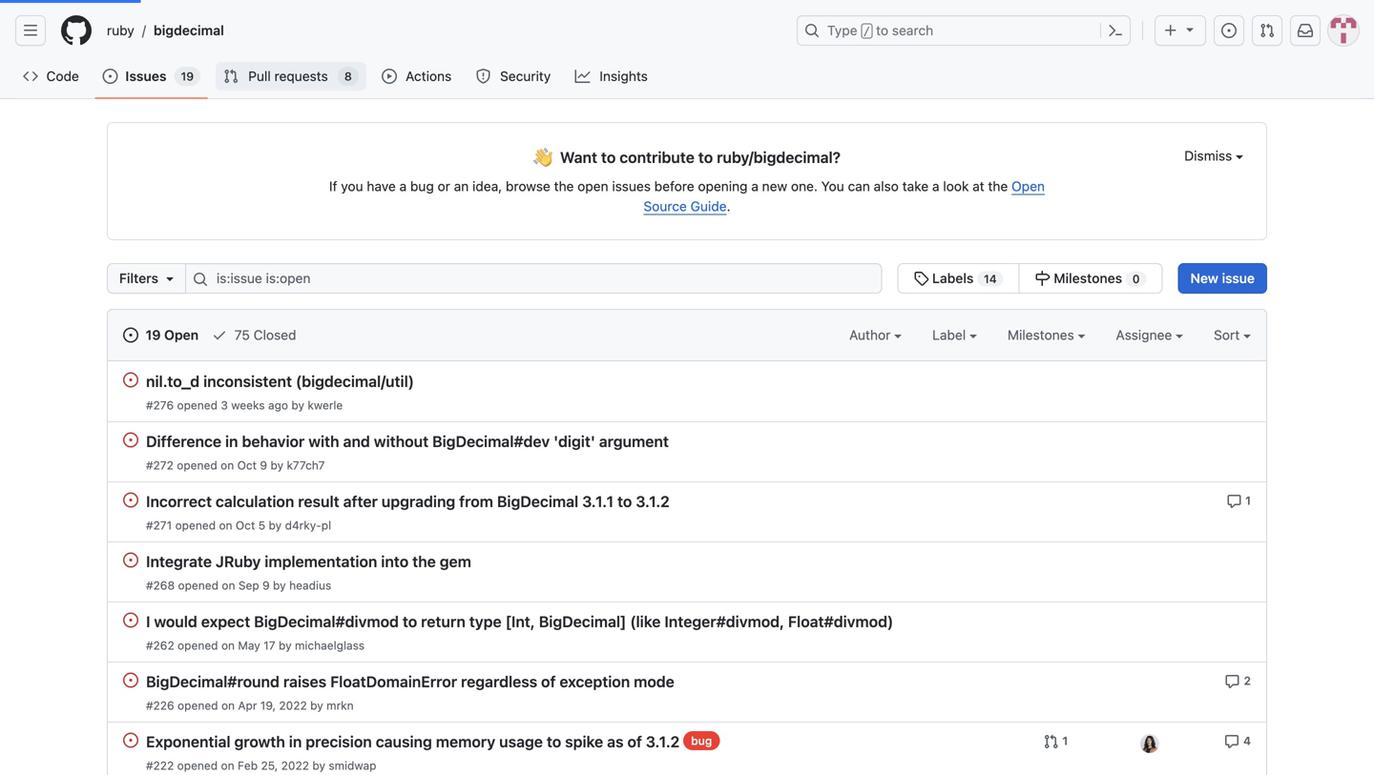 Task type: describe. For each thing, give the bounding box(es) containing it.
19,
[[259, 699, 275, 713]]

loop
[[298, 373, 330, 391]]

by right 13,
[[313, 519, 326, 532]]

Search all issues text field
[[185, 263, 840, 294]]

4
[[1243, 675, 1251, 688]]

support
[[179, 613, 236, 631]]

reviews button
[[1024, 325, 1085, 345]]

divison
[[171, 493, 222, 511]]

opened for 2 weeks ago
[[177, 459, 217, 472]]

by inside correctly computing loop iterations in #280             opened 5 days ago by z2-2z loading…
[[284, 399, 297, 412]]

0 vertical spatial requests
[[274, 68, 328, 84]]

tag image
[[872, 271, 887, 286]]

1 horizontal spatial to
[[698, 148, 712, 167]]

opened for on oct 7, 2022
[[178, 579, 218, 593]]

by down tangent on the bottom of page
[[311, 639, 324, 653]]

update
[[146, 733, 199, 751]]

bigdecimal.c: fix special cases of bigdecimal#** #227             opened on apr 19, 2022 by mrkn •
[[146, 673, 495, 713]]

jun
[[236, 639, 256, 653]]

opened inside bigdecimal.c: fix special cases of bigdecimal#** #227             opened on apr 19, 2022 by mrkn •
[[177, 699, 217, 713]]

open pull request element for add missing documents
[[123, 432, 138, 448]]

precise
[[179, 553, 232, 571]]

0 horizontal spatial 2
[[220, 459, 227, 472]]

2 vertical spatial mrkn link
[[326, 699, 353, 713]]

command palette image
[[1108, 23, 1123, 38]]

add missing documents link
[[146, 433, 319, 451]]

milestone image
[[993, 271, 1008, 286]]

correctly
[[146, 373, 213, 391]]

bigdecimal.c: fix special cases of bigdecimal#** link
[[146, 673, 495, 691]]

new pull request link
[[1136, 263, 1267, 294]]

opening
[[726, 178, 776, 194]]

mrkn for add precise tests
[[320, 579, 348, 593]]

opened for on jun 28, 2022
[[176, 639, 216, 653]]

3 draft pull request element from the top
[[123, 673, 138, 688]]

pull
[[248, 68, 271, 84]]

#277             opened 2 weeks ago by nobu
[[146, 459, 334, 472]]

•
[[357, 699, 362, 713]]

0 vertical spatial fix
[[146, 493, 167, 511]]

comment image
[[1224, 674, 1240, 690]]

open pull request image for correctly computing loop iterations in
[[123, 373, 138, 388]]

ago inside correctly computing loop iterations in #280             opened 5 days ago by z2-2z loading…
[[260, 399, 280, 412]]

if you know how to fix an issue ,           consider opening a pull request for it. learn more about pull requests
[[475, 178, 899, 214]]

milestones button
[[912, 325, 990, 345]]

git pull request image inside "8 open" link
[[123, 328, 138, 343]]

47 / 47 checks ok image
[[323, 434, 338, 449]]

mrkn inside bigdecimal.c: fix special cases of bigdecimal#** #227             opened on apr 19, 2022 by mrkn •
[[326, 699, 353, 713]]

bigdecimal
[[154, 22, 224, 38]]

issue
[[630, 178, 662, 194]]

jeremyevans
[[325, 760, 392, 773]]

13,
[[263, 519, 278, 532]]

178
[[228, 327, 250, 343]]

how
[[548, 178, 574, 194]]

argument
[[537, 733, 607, 751]]

open pull request element for correctly computing loop iterations in
[[123, 372, 138, 388]]

an
[[612, 178, 627, 194]]

filters button
[[107, 263, 186, 294]]

nov
[[238, 519, 259, 532]]

graph image
[[575, 69, 590, 84]]

reviews
[[1024, 327, 1078, 343]]

0 vertical spatial git pull request image
[[223, 69, 239, 84]]

check image
[[205, 328, 221, 343]]

ruby/bigdecimal?
[[716, 148, 840, 167]]

fix inside bigdecimal.c: fix special cases of bigdecimal#** #227             opened on apr 19, 2022 by mrkn •
[[247, 673, 267, 691]]

1 vertical spatial ago
[[267, 459, 288, 472]]

actions link
[[374, 62, 460, 91]]

by left the nobu
[[291, 459, 304, 472]]

2019
[[279, 760, 306, 773]]

draft pull request image
[[123, 493, 138, 508]]

nobu
[[307, 459, 334, 472]]

new pull request
[[1149, 271, 1255, 286]]

digits
[[493, 733, 533, 751]]

2 horizontal spatial pull
[[1180, 271, 1203, 286]]

2022 for on oct 7, 2022
[[273, 579, 301, 593]]

loading…
[[335, 399, 387, 412]]

consider
[[670, 178, 723, 194]]

rhannequin
[[327, 639, 387, 653]]

type
[[827, 22, 857, 38]]

31 / 31 checks ok image
[[275, 554, 291, 570]]

milestones for milestones 0
[[1012, 271, 1080, 286]]

sort button
[[1214, 325, 1251, 345]]

for inside if you know how to fix an issue ,           consider opening a pull request for it. learn more about pull requests
[[867, 178, 884, 194]]

contributing
[[605, 148, 694, 167]]

homepage image
[[61, 15, 92, 46]]

oct
[[238, 579, 258, 593]]

more
[[629, 198, 661, 214]]

19
[[181, 70, 194, 83]]

...
[[1227, 148, 1239, 161]]

8 for 8
[[344, 70, 352, 83]]

1 horizontal spatial request
[[1206, 271, 1255, 286]]

by up tangent on the bottom of page
[[304, 579, 317, 593]]

8 open link
[[123, 325, 192, 345]]

tangent
[[264, 613, 320, 631]]

correctly computing loop iterations in link
[[146, 373, 554, 391]]

documentation
[[203, 733, 312, 751]]

add support for tangent function
[[146, 613, 383, 631]]

dismiss
[[1167, 148, 1215, 164]]

open
[[158, 327, 192, 343]]

on for on oct 7, 2022
[[222, 579, 235, 593]]

security
[[500, 68, 551, 84]]

draft pull request image for bigdecimal.c: fix special cases of bigdecimal#**
[[123, 673, 138, 688]]

tests
[[236, 553, 272, 571]]

opened inside correctly computing loop iterations in #280             opened 5 days ago by z2-2z loading…
[[178, 399, 218, 412]]

notifications image
[[1298, 23, 1313, 38]]

type / to search
[[827, 22, 933, 38]]

first
[[534, 148, 566, 167]]

insights
[[600, 68, 648, 84]]

ruby / bigdecimal
[[107, 22, 224, 38]]

know
[[512, 178, 545, 194]]

0 vertical spatial triangle down image
[[1182, 21, 1198, 37]]

mrkn link for fix divison
[[329, 519, 356, 532]]

closed
[[253, 327, 296, 343]]

#151
[[146, 760, 171, 773]]

178 closed link
[[205, 325, 296, 345]]

if
[[475, 178, 483, 194]]

bigdecimal#**
[[390, 673, 495, 691]]

ruby link
[[99, 15, 142, 46]]

2 link
[[1225, 733, 1251, 750]]

documents
[[238, 433, 319, 451]]

learn more about pull requests link
[[591, 198, 783, 214]]

nobu link
[[307, 459, 334, 472]]

open pull request element for add support for tangent function
[[123, 613, 138, 628]]

triangle down image inside filters popup button
[[162, 271, 177, 286]]



Task type: vqa. For each thing, say whether or not it's contained in the screenshot.
1st the Jazzband from the bottom
no



Task type: locate. For each thing, give the bounding box(es) containing it.
for up jeremyevans
[[316, 733, 336, 751]]

request left it.
[[816, 178, 863, 194]]

add precise tests
[[146, 553, 272, 571]]

1 vertical spatial mrkn
[[320, 579, 348, 593]]

2 vertical spatial add
[[146, 613, 175, 631]]

add up #277
[[146, 433, 175, 451]]

0 vertical spatial ago
[[260, 399, 280, 412]]

/ right type
[[863, 25, 870, 38]]

opened for on nov 13, 2022
[[178, 519, 218, 532]]

1 vertical spatial 2
[[1244, 735, 1251, 748]]

1 open pull request element from the top
[[123, 372, 138, 388]]

open pull request image left update
[[123, 733, 138, 749]]

0 vertical spatial draft pull request element
[[123, 492, 138, 508]]

label
[[837, 327, 874, 343]]

mrkn
[[329, 519, 356, 532], [320, 579, 348, 593], [326, 699, 353, 713]]

add up #238
[[146, 553, 175, 571]]

requests
[[274, 68, 328, 84], [729, 198, 783, 214]]

0 horizontal spatial requests
[[274, 68, 328, 84]]

ago right days
[[260, 399, 280, 412]]

0 vertical spatial pull
[[791, 178, 813, 194]]

#231
[[146, 639, 173, 653]]

mrkn for fix divison
[[329, 519, 356, 532]]

open pull request image up draft pull request image
[[123, 433, 138, 448]]

2 vertical spatial mrkn
[[326, 699, 353, 713]]

mrkn down the nobu
[[329, 519, 356, 532]]

bigdecimal link
[[146, 15, 232, 46]]

1 vertical spatial milestones
[[912, 327, 982, 343]]

add for add missing documents
[[146, 433, 175, 451]]

add missing documents
[[146, 433, 319, 451]]

8 open
[[142, 327, 192, 343]]

2022 down tangent on the bottom of page
[[279, 639, 307, 653]]

missing
[[179, 433, 235, 451]]

#227
[[146, 699, 174, 713]]

on for on jun 28, 2022
[[220, 639, 233, 653]]

1 open pull request image from the top
[[123, 433, 138, 448]]

request up sort
[[1206, 271, 1255, 286]]

z2-
[[300, 399, 318, 412]]

first time contributing to ruby/bigdecimal?
[[534, 148, 840, 167]]

open pull request image
[[123, 433, 138, 448], [123, 733, 138, 749]]

1 horizontal spatial 8
[[344, 70, 352, 83]]

draft pull request image
[[123, 553, 138, 568], [123, 673, 138, 688]]

3 add from the top
[[146, 613, 175, 631]]

milestones down 14
[[912, 327, 982, 343]]

by inside bigdecimal.c: fix special cases of bigdecimal#** #227             opened on apr 19, 2022 by mrkn •
[[309, 699, 322, 713]]

by
[[284, 399, 297, 412], [291, 459, 304, 472], [313, 519, 326, 532], [304, 579, 317, 593], [311, 639, 324, 653], [309, 699, 322, 713], [309, 760, 322, 773]]

by right 2019
[[309, 760, 322, 773]]

0 vertical spatial 8
[[344, 70, 352, 83]]

opened down support
[[176, 639, 216, 653]]

#238
[[146, 579, 175, 593]]

2022 right 7,
[[273, 579, 301, 593]]

2z
[[318, 399, 331, 412]]

1 horizontal spatial 2
[[1244, 735, 1251, 748]]

#238             opened on oct 7, 2022 by mrkn
[[146, 579, 348, 593]]

/ for ruby
[[142, 22, 146, 38]]

1 vertical spatial 8
[[146, 327, 154, 343]]

0 horizontal spatial git pull request image
[[123, 328, 138, 343]]

for for add support for tangent function
[[239, 613, 260, 631]]

11 / 31 checks ok image
[[226, 494, 241, 510]]

0 vertical spatial draft pull request image
[[123, 553, 138, 568]]

mrkn left •
[[326, 699, 353, 713]]

to up the consider at the top
[[698, 148, 712, 167]]

0 vertical spatial open pull request image
[[123, 433, 138, 448]]

milestones
[[1012, 271, 1080, 286], [912, 327, 982, 343]]

requests right pull at left top
[[274, 68, 328, 84]]

on left oct
[[222, 579, 235, 593]]

requests down opening
[[729, 198, 783, 214]]

1 vertical spatial git pull request image
[[123, 328, 138, 343]]

4 open pull request element from the top
[[123, 733, 138, 749]]

requests inside if you know how to fix an issue ,           consider opening a pull request for it. learn more about pull requests
[[729, 198, 783, 214]]

14
[[942, 272, 955, 286]]

opened down 'divison'
[[178, 519, 218, 532]]

draft pull request element left 'bigdecimal.c:'
[[123, 673, 138, 688]]

opened
[[178, 399, 218, 412], [177, 459, 217, 472], [178, 519, 218, 532], [178, 579, 218, 593], [176, 639, 216, 653], [177, 699, 217, 713], [174, 760, 215, 773]]

2 draft pull request element from the top
[[123, 552, 138, 568]]

#151             opened on sep 26, 2019 by jeremyevans
[[146, 760, 392, 773]]

opened left 5
[[178, 399, 218, 412]]

code image
[[23, 69, 38, 84]]

add for add precise tests
[[146, 553, 175, 571]]

add for add support for tangent function
[[146, 613, 175, 631]]

search image
[[193, 272, 208, 287]]

0 horizontal spatial 8
[[146, 327, 154, 343]]

0 horizontal spatial /
[[142, 22, 146, 38]]

ago down documents
[[267, 459, 288, 472]]

2022
[[281, 519, 309, 532], [273, 579, 301, 593], [279, 639, 307, 653], [278, 699, 306, 713]]

on inside bigdecimal.c: fix special cases of bigdecimal#** #227             opened on apr 19, 2022 by mrkn •
[[221, 699, 234, 713]]

0 horizontal spatial request
[[816, 178, 863, 194]]

on left the sep
[[218, 760, 231, 773]]

0 vertical spatial milestones
[[1012, 271, 1080, 286]]

open pull request element
[[123, 372, 138, 388], [123, 432, 138, 448], [123, 613, 138, 628], [123, 733, 138, 749]]

days
[[232, 399, 257, 412]]

issue opened image
[[1221, 23, 1237, 38]]

draft pull request image down draft pull request image
[[123, 553, 138, 568]]

0 vertical spatial for
[[867, 178, 884, 194]]

1 vertical spatial triangle down image
[[162, 271, 177, 286]]

fix divison
[[146, 493, 222, 511]]

a
[[780, 178, 787, 194]]

0 vertical spatial open pull request image
[[123, 373, 138, 388]]

/ for type
[[863, 25, 870, 38]]

draft pull request image left 'bigdecimal.c:'
[[123, 673, 138, 688]]

2022 for on nov 13, 2022
[[281, 519, 309, 532]]

178 closed
[[224, 327, 296, 343]]

open pull request image left support
[[123, 613, 138, 628]]

1 vertical spatial to
[[698, 148, 712, 167]]

0 horizontal spatial milestones
[[912, 327, 982, 343]]

cases
[[326, 673, 368, 691]]

2 open pull request element from the top
[[123, 432, 138, 448]]

2 horizontal spatial to
[[876, 22, 888, 38]]

add up #231
[[146, 613, 175, 631]]

1 horizontal spatial requests
[[729, 198, 783, 214]]

in
[[406, 373, 419, 391]]

1 horizontal spatial pull
[[791, 178, 813, 194]]

0 horizontal spatial fix
[[146, 493, 167, 511]]

0 vertical spatial add
[[146, 433, 175, 451]]

0 vertical spatial mrkn link
[[329, 519, 356, 532]]

it.
[[888, 178, 899, 194]]

open pull request image for add support for tangent function
[[123, 613, 138, 628]]

mrkn link up function
[[320, 579, 348, 593]]

to left the 'search'
[[876, 22, 888, 38]]

jeremyevans link
[[325, 760, 392, 773]]

add support for tangent function link
[[146, 613, 383, 631]]

8 for 8 open
[[146, 327, 154, 343]]

1 open pull request image from the top
[[123, 373, 138, 388]]

opened down "missing"
[[177, 459, 217, 472]]

draft pull request element down draft pull request image
[[123, 552, 138, 568]]

#240
[[146, 519, 175, 532]]

milestones inside popup button
[[912, 327, 982, 343]]

mrkn link down the nobu
[[329, 519, 356, 532]]

kernel#bigdecimal()
[[340, 733, 489, 751]]

draft pull request element left fix divison link at the bottom of page
[[123, 492, 138, 508]]

learn
[[591, 198, 626, 214]]

git pull request image left 8 open
[[123, 328, 138, 343]]

,
[[662, 178, 666, 194]]

1 vertical spatial mrkn link
[[320, 579, 348, 593]]

about
[[664, 198, 700, 214]]

sort
[[1214, 327, 1240, 343]]

milestones right "milestone" icon
[[1012, 271, 1080, 286]]

list containing ruby / bigdecimal
[[99, 15, 785, 46]]

issues
[[125, 68, 166, 84]]

draft pull request element for fix
[[123, 492, 138, 508]]

1 horizontal spatial milestones
[[1012, 271, 1080, 286]]

code
[[46, 68, 79, 84]]

assignee
[[1116, 327, 1176, 343]]

ruby
[[107, 22, 134, 38]]

security link
[[468, 62, 560, 91]]

1 vertical spatial open pull request image
[[123, 613, 138, 628]]

on left nov
[[222, 519, 235, 532]]

for left it.
[[867, 178, 884, 194]]

to left fix
[[578, 178, 590, 194]]

computing
[[217, 373, 295, 391]]

insights link
[[568, 62, 657, 91]]

triangle down image
[[1182, 21, 1198, 37], [162, 271, 177, 286]]

rhannequin link
[[327, 639, 387, 653]]

open pull request element left update
[[123, 733, 138, 749]]

weeks
[[231, 459, 264, 472]]

2 left weeks
[[220, 459, 227, 472]]

2022 down special
[[278, 699, 306, 713]]

0 horizontal spatial for
[[239, 613, 260, 631]]

5
[[222, 399, 229, 412]]

by down bigdecimal.c: fix special cases of bigdecimal#** link
[[309, 699, 322, 713]]

open pull request image for add missing documents
[[123, 433, 138, 448]]

1 draft pull request image from the top
[[123, 553, 138, 568]]

8 left play image
[[344, 70, 352, 83]]

draft pull request element
[[123, 492, 138, 508], [123, 552, 138, 568], [123, 673, 138, 688]]

open pull request image
[[123, 373, 138, 388], [123, 613, 138, 628]]

7,
[[261, 579, 270, 593]]

for up jun
[[239, 613, 260, 631]]

open pull request element left support
[[123, 613, 138, 628]]

pull
[[791, 178, 813, 194], [703, 198, 726, 214], [1180, 271, 1203, 286]]

by left z2-
[[284, 399, 297, 412]]

pull right new
[[1180, 271, 1203, 286]]

ago
[[260, 399, 280, 412], [267, 459, 288, 472]]

2 draft pull request image from the top
[[123, 673, 138, 688]]

z2-2z link
[[300, 399, 331, 412]]

shield image
[[476, 69, 491, 84]]

2 vertical spatial draft pull request element
[[123, 673, 138, 688]]

1 draft pull request element from the top
[[123, 492, 138, 508]]

triangle down image left search image
[[162, 271, 177, 286]]

#231             opened on jun 28, 2022 by rhannequin
[[146, 639, 387, 653]]

1 vertical spatial open pull request image
[[123, 733, 138, 749]]

triangle down image right plus icon
[[1182, 21, 1198, 37]]

2022 right 13,
[[281, 519, 309, 532]]

open pull request element up draft pull request image
[[123, 432, 138, 448]]

sep
[[235, 760, 255, 773]]

1 vertical spatial add
[[146, 553, 175, 571]]

git pull request image
[[1260, 23, 1275, 38]]

fix
[[146, 493, 167, 511], [247, 673, 267, 691]]

2 add from the top
[[146, 553, 175, 571]]

skip]
[[632, 733, 668, 751]]

milestones inside issue element
[[1012, 271, 1080, 286]]

0 horizontal spatial to
[[578, 178, 590, 194]]

2
[[220, 459, 227, 472], [1244, 735, 1251, 748]]

pull right the a
[[791, 178, 813, 194]]

git pull request image left pull at left top
[[223, 69, 239, 84]]

2 right comment image
[[1244, 735, 1251, 748]]

bigdecimal.c:
[[146, 673, 243, 691]]

label button
[[837, 325, 881, 345]]

open pull request element left correctly on the left of page
[[123, 372, 138, 388]]

0 vertical spatial request
[[816, 178, 863, 194]]

2 open pull request image from the top
[[123, 613, 138, 628]]

issue link
[[630, 178, 662, 194]]

opened down 'bigdecimal.c:'
[[177, 699, 217, 713]]

git pull request image
[[223, 69, 239, 84], [123, 328, 138, 343]]

on left apr
[[221, 699, 234, 713]]

plus image
[[1163, 23, 1178, 38]]

1 horizontal spatial git pull request image
[[223, 69, 239, 84]]

issue element
[[855, 263, 1121, 294]]

2022 inside bigdecimal.c: fix special cases of bigdecimal#** #227             opened on apr 19, 2022 by mrkn •
[[278, 699, 306, 713]]

assignee button
[[1116, 325, 1183, 345]]

2 vertical spatial to
[[578, 178, 590, 194]]

new
[[1149, 271, 1177, 286]]

0 vertical spatial 2
[[220, 459, 227, 472]]

fix divison link
[[146, 493, 222, 511]]

iterations
[[333, 373, 402, 391]]

2 horizontal spatial for
[[867, 178, 884, 194]]

opened for on sep 26, 2019
[[174, 760, 215, 773]]

1 horizontal spatial triangle down image
[[1182, 21, 1198, 37]]

fix
[[593, 178, 608, 194]]

4 link
[[1224, 673, 1251, 690]]

0 horizontal spatial pull
[[703, 198, 726, 214]]

0 vertical spatial to
[[876, 22, 888, 38]]

2 vertical spatial pull
[[1180, 271, 1203, 286]]

to inside if you know how to fix an issue ,           consider opening a pull request for it. learn more about pull requests
[[578, 178, 590, 194]]

pull down the consider at the top
[[703, 198, 726, 214]]

#280
[[146, 399, 175, 412]]

mrkn up function
[[320, 579, 348, 593]]

request
[[816, 178, 863, 194], [1206, 271, 1255, 286]]

for
[[867, 178, 884, 194], [239, 613, 260, 631], [316, 733, 336, 751]]

request inside if you know how to fix an issue ,           consider opening a pull request for it. learn more about pull requests
[[816, 178, 863, 194]]

/ inside ruby / bigdecimal
[[142, 22, 146, 38]]

1 vertical spatial fix
[[247, 673, 267, 691]]

3 open pull request element from the top
[[123, 613, 138, 628]]

actions
[[406, 68, 452, 84]]

1 vertical spatial draft pull request element
[[123, 552, 138, 568]]

play image
[[381, 69, 397, 84]]

fix up the #240
[[146, 493, 167, 511]]

comment image
[[1225, 735, 1240, 750]]

2 open pull request image from the top
[[123, 733, 138, 749]]

add
[[146, 433, 175, 451], [146, 553, 175, 571], [146, 613, 175, 631]]

on for on sep 26, 2019
[[218, 760, 231, 773]]

draft pull request element for add
[[123, 552, 138, 568]]

labels 14
[[887, 271, 955, 286]]

mrkn link left •
[[326, 699, 353, 713]]

update documentation for kernel#bigdecimal() digits argument [ci skip]
[[146, 733, 668, 751]]

None search field
[[107, 263, 1121, 294]]

on left jun
[[220, 639, 233, 653]]

28,
[[259, 639, 276, 653]]

pull requests
[[248, 68, 328, 84]]

1 horizontal spatial for
[[316, 733, 336, 751]]

function
[[323, 613, 383, 631]]

Issues search field
[[185, 263, 840, 294]]

milestones for milestones
[[912, 327, 982, 343]]

2 vertical spatial for
[[316, 733, 336, 751]]

issue opened image
[[102, 69, 118, 84]]

mrkn link for add precise tests
[[320, 579, 348, 593]]

on for on nov 13, 2022
[[222, 519, 235, 532]]

time
[[570, 148, 602, 167]]

0
[[1090, 272, 1098, 286]]

2022 for on jun 28, 2022
[[279, 639, 307, 653]]

fix up 19, at bottom left
[[247, 673, 267, 691]]

1 vertical spatial pull
[[703, 198, 726, 214]]

opened down precise at bottom left
[[178, 579, 218, 593]]

0 horizontal spatial triangle down image
[[162, 271, 177, 286]]

1 vertical spatial request
[[1206, 271, 1255, 286]]

opened down update
[[174, 760, 215, 773]]

1 horizontal spatial fix
[[247, 673, 267, 691]]

0 vertical spatial mrkn
[[329, 519, 356, 532]]

1 add from the top
[[146, 433, 175, 451]]

1 vertical spatial requests
[[729, 198, 783, 214]]

open pull request image left correctly on the left of page
[[123, 373, 138, 388]]

1 vertical spatial for
[[239, 613, 260, 631]]

none search field containing filters
[[107, 263, 1121, 294]]

you
[[487, 178, 509, 194]]

8 left open
[[146, 327, 154, 343]]

1 horizontal spatial /
[[863, 25, 870, 38]]

/ right ruby
[[142, 22, 146, 38]]

draft pull request image for add precise tests
[[123, 553, 138, 568]]

open pull request element for update documentation for kernel#bigdecimal() digits argument [ci skip]
[[123, 733, 138, 749]]

1 vertical spatial draft pull request image
[[123, 673, 138, 688]]

on
[[222, 519, 235, 532], [222, 579, 235, 593], [220, 639, 233, 653], [221, 699, 234, 713], [218, 760, 231, 773]]

list
[[99, 15, 785, 46]]

open pull request image for update documentation for kernel#bigdecimal() digits argument [ci skip]
[[123, 733, 138, 749]]

for for update documentation for kernel#bigdecimal() digits argument [ci skip]
[[316, 733, 336, 751]]

/ inside the type / to search
[[863, 25, 870, 38]]

/
[[142, 22, 146, 38], [863, 25, 870, 38]]



